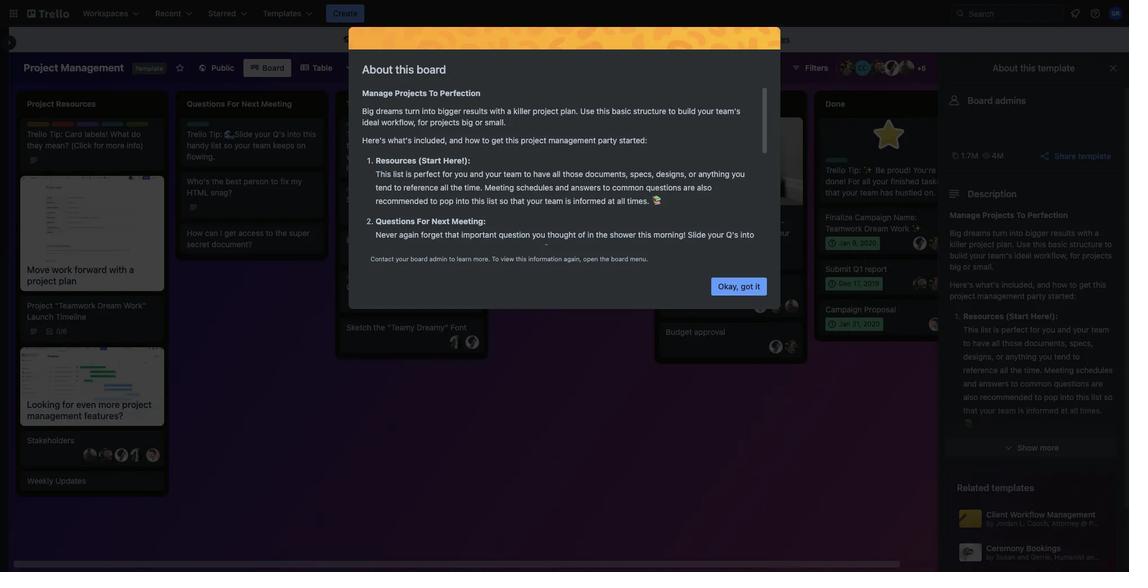 Task type: locate. For each thing, give the bounding box(es) containing it.
2 horizontal spatial a
[[1095, 228, 1099, 238]]

+
[[917, 64, 922, 73]]

0 vertical spatial anything
[[698, 169, 730, 179]]

color: purple, title: "design team" element
[[76, 122, 118, 130], [346, 187, 388, 196]]

informed up show more
[[1026, 406, 1059, 416]]

1 horizontal spatial with
[[1078, 228, 1093, 238]]

jan 9, 2020
[[839, 239, 877, 247]]

"teamy
[[387, 323, 415, 332]]

html
[[187, 188, 209, 197]]

✨ inside trello tip trello tip: ✨ be proud! you're done! for all your finished tasks that your team has hustled on.
[[863, 165, 874, 175]]

color: sky, title: "trello tip" element for trello tip: 💬for those in-between tasks that are almost done but also awaiting one last step.
[[506, 122, 536, 130]]

0 vertical spatial handy
[[187, 141, 209, 150]]

dec
[[839, 280, 852, 288]]

assigned
[[434, 129, 467, 139]]

tip: inside trello tip trello tip: 💬for those in-between tasks that are almost done but also awaiting one last step.
[[528, 129, 542, 139]]

meeting: right "show"
[[1039, 440, 1074, 449]]

recommended
[[376, 196, 428, 206], [980, 393, 1033, 402]]

tasks
[[346, 141, 366, 150], [506, 141, 525, 150], [922, 177, 941, 186]]

tip: inside trello tip trello tip: this is where assigned tasks live so that your team can see who's working on what and when it's due.
[[368, 129, 382, 139]]

open
[[583, 255, 598, 263]]

trello
[[101, 122, 119, 130], [187, 122, 205, 130], [346, 122, 365, 130], [506, 122, 524, 130], [27, 129, 47, 139], [187, 129, 207, 139], [346, 129, 366, 139], [506, 129, 526, 139], [826, 158, 844, 166], [826, 165, 846, 175], [666, 217, 686, 227]]

build
[[678, 106, 696, 116], [950, 251, 968, 260]]

trello inside trello tip: splash those redtape- heavy issues that are slowing your team down here.
[[666, 217, 686, 227]]

create board from template link
[[576, 30, 693, 48]]

submit q1 report
[[826, 264, 887, 274]]

0 vertical spatial dream
[[865, 224, 889, 233]]

✨ inside finalize campaign name: teamwork dream work ✨
[[912, 224, 922, 233]]

morning! up client
[[979, 480, 1011, 490]]

share template button
[[1039, 150, 1111, 162]]

todd (todd05497623) image down it
[[754, 300, 767, 313]]

2 horizontal spatial todd (todd05497623) image
[[754, 300, 767, 313]]

shower up the menu. at the top
[[610, 230, 636, 240]]

0 vertical spatial dreams
[[376, 106, 403, 116]]

client workflow management by jordan l. couch, attorney @ palace law
[[986, 510, 1125, 528]]

turn up where
[[405, 106, 420, 116]]

at down legal review link
[[608, 196, 615, 206]]

tip inside trello tip trello tip: 💬for those in-between tasks that are almost done but also awaiting one last step.
[[526, 122, 536, 130]]

list inside trello tip trello tip: 🌊slide your q's into this handy list so your team keeps on flowing.
[[211, 141, 222, 150]]

2 horizontal spatial tasks
[[922, 177, 941, 186]]

again,
[[564, 255, 582, 263]]

0 vertical spatial never
[[376, 230, 397, 240]]

board left the from
[[610, 34, 632, 44]]

handy down related
[[963, 494, 986, 503]]

handy up contact in the left of the page
[[391, 244, 413, 253]]

dream left work
[[865, 224, 889, 233]]

about
[[362, 63, 393, 76], [993, 63, 1018, 73]]

board left admins
[[968, 96, 993, 106]]

1 horizontal spatial board
[[968, 96, 993, 106]]

show more button
[[945, 439, 1118, 457]]

1 vertical spatial informed
[[1026, 406, 1059, 416]]

todd (todd05497623) image
[[466, 208, 479, 221], [610, 237, 623, 250], [754, 300, 767, 313]]

1 sketch from the top
[[346, 195, 371, 204]]

big
[[462, 118, 473, 127], [950, 262, 961, 272]]

designs,
[[656, 169, 687, 179], [963, 352, 994, 362]]

1 about from the left
[[362, 63, 393, 76]]

q's down splash
[[726, 230, 738, 240]]

menu.
[[630, 255, 648, 263]]

tip inside trello tip trello tip: 🌊slide your q's into this handy list so your team keeps on flowing.
[[207, 122, 217, 130]]

janelle (janelle549) image down budget approval link
[[769, 340, 783, 354]]

create
[[333, 8, 358, 18], [583, 34, 608, 44]]

manage down "about this board"
[[362, 88, 393, 98]]

reference
[[404, 183, 438, 192], [963, 366, 998, 375]]

shower
[[610, 230, 636, 240], [1074, 467, 1101, 476]]

0 vertical spatial informed
[[573, 196, 606, 206]]

templates
[[753, 34, 790, 44], [992, 483, 1034, 493]]

in
[[588, 230, 594, 240], [1052, 467, 1058, 476]]

perfection
[[440, 88, 481, 98], [1028, 210, 1068, 220]]

chris (chris42642663) image
[[610, 190, 623, 203], [466, 248, 479, 262]]

tip: inside trello tip trello tip: 🌊slide your q's into this handy list so your team keeps on flowing.
[[209, 129, 222, 139]]

also inside trello tip trello tip: 💬for those in-between tasks that are almost done but also awaiting one last step.
[[618, 141, 633, 150]]

show more
[[1018, 443, 1059, 453]]

0 vertical spatial can
[[448, 141, 461, 150]]

big
[[362, 106, 374, 116], [950, 228, 962, 238]]

specs,
[[630, 169, 654, 179], [1070, 339, 1093, 348]]

keeps up the more.
[[477, 244, 499, 253]]

1 vertical spatial have
[[973, 339, 990, 348]]

0 vertical spatial structure
[[633, 106, 666, 116]]

0 vertical spatial basic
[[612, 106, 631, 116]]

shower up "@"
[[1074, 467, 1101, 476]]

on inside trello tip trello tip: 🌊slide your q's into this handy list so your team keeps on flowing.
[[297, 141, 306, 150]]

my
[[291, 177, 302, 186]]

team inside trello tip trello tip: ✨ be proud! you're done! for all your finished tasks that your team has hustled on.
[[860, 188, 878, 197]]

1 horizontal spatial morning!
[[979, 480, 1011, 490]]

2 horizontal spatial keeps
[[1050, 494, 1071, 503]]

here.
[[708, 240, 726, 249]]

into inside trello tip trello tip: 🌊slide your q's into this handy list so your team keeps on flowing.
[[287, 129, 301, 139]]

q's up client workflow management by jordan l. couch, attorney @ palace law
[[1051, 480, 1064, 490]]

those inside trello tip trello tip: 💬for those in-between tasks that are almost done but also awaiting one last step.
[[568, 129, 588, 139]]

plan. down description
[[997, 240, 1015, 249]]

javier (javier85303346) image for stakeholders
[[83, 449, 97, 462]]

in down show more
[[1052, 467, 1058, 476]]

chris (chris42642663) image up font
[[450, 295, 463, 309]]

color: sky, title: "trello tip" element
[[101, 122, 131, 130], [187, 122, 217, 130], [346, 122, 377, 130], [506, 122, 536, 130], [826, 158, 856, 166]]

brooke (brooke94205718) image
[[625, 190, 639, 203], [929, 277, 943, 291]]

0 horizontal spatial schedules
[[516, 183, 553, 192]]

0 horizontal spatial morning!
[[654, 230, 686, 240]]

can
[[448, 141, 461, 150], [205, 228, 218, 238]]

for right done!
[[848, 177, 860, 186]]

0 vertical spatial campaign
[[855, 213, 892, 222]]

0 vertical spatial ideal
[[362, 118, 379, 127]]

this inside trello tip trello tip: 🌊slide your q's into this handy list so your team keeps on flowing.
[[303, 129, 316, 139]]

font
[[450, 323, 467, 332]]

they
[[27, 141, 43, 150]]

tasks for live
[[346, 141, 366, 150]]

1 horizontal spatial question
[[963, 467, 995, 476]]

tip: left be
[[848, 165, 861, 175]]

1 horizontal spatial brooke (brooke94205718) image
[[929, 277, 943, 291]]

0 vertical spatial build
[[678, 106, 696, 116]]

tip: inside trello tip: splash those redtape- heavy issues that are slowing your team down here.
[[688, 217, 702, 227]]

0
[[56, 327, 60, 336]]

templates up workflow
[[992, 483, 1034, 493]]

1 vertical spatial perfect
[[1002, 325, 1028, 335]]

manage projects to perfection
[[362, 88, 481, 98], [950, 210, 1068, 220]]

keeps up fix
[[273, 141, 295, 150]]

flowing. up who's
[[187, 152, 215, 161]]

done
[[584, 141, 602, 150]]

project inside project "teamwork dream work" launch timeline
[[27, 301, 53, 310]]

of right assets
[[578, 230, 585, 240]]

1 vertical spatial shower
[[1074, 467, 1101, 476]]

to down description
[[1017, 210, 1026, 220]]

questions
[[646, 183, 681, 192], [1054, 379, 1089, 389]]

0 horizontal spatial what's
[[388, 136, 412, 145]]

that inside trello tip trello tip: ✨ be proud! you're done! for all your finished tasks that your team has hustled on.
[[826, 188, 840, 197]]

0 vertical spatial perfect
[[414, 169, 440, 179]]

color: red, title: "priority" element
[[52, 122, 76, 130]]

flowing. up contact your board admin to learn more. to view this information again, open the board menu.
[[512, 244, 541, 253]]

1 vertical spatial sketch
[[346, 323, 371, 332]]

in-
[[591, 129, 601, 139]]

tip for trello tip: 🌊slide your q's into this handy list so your team keeps on flowing.
[[207, 122, 217, 130]]

tasks inside trello tip trello tip: this is where assigned tasks live so that your team can see who's working on what and when it's due.
[[346, 141, 366, 150]]

0 horizontal spatial dream
[[98, 301, 121, 310]]

1 horizontal spatial at
[[1061, 406, 1068, 416]]

tip for trello tip: this is where assigned tasks live so that your team can see who's working on what and when it's due.
[[366, 122, 377, 130]]

explore more templates
[[702, 34, 790, 44]]

0 vertical spatial in
[[588, 230, 594, 240]]

is inside trello tip trello tip: this is where assigned tasks live so that your team can see who's working on what and when it's due.
[[402, 129, 408, 139]]

tend
[[376, 183, 392, 192], [1054, 352, 1071, 362]]

l.
[[1020, 520, 1026, 528]]

more right explore
[[732, 34, 751, 44]]

chris (chris42642663) image down legal review link
[[610, 190, 623, 203]]

tip: inside trello tip trello tip: ✨ be proud! you're done! for all your finished tasks that your team has hustled on.
[[848, 165, 861, 175]]

1 jan from the top
[[839, 239, 850, 247]]

board
[[610, 34, 632, 44], [417, 63, 446, 76], [411, 255, 428, 263], [611, 255, 628, 263]]

0 horizontal spatial started:
[[619, 136, 647, 145]]

trello tip halp
[[101, 122, 141, 130]]

next
[[432, 217, 450, 226], [1019, 440, 1037, 449]]

jan left 9,
[[839, 239, 850, 247]]

for up edit email drafts link
[[417, 217, 430, 226]]

anything
[[698, 169, 730, 179], [1006, 352, 1037, 362]]

color: yellow, title: "copy request" element
[[27, 122, 49, 127]]

can inside how can i get access to the super secret document?
[[205, 228, 218, 238]]

projects down "about this board"
[[395, 88, 427, 98]]

all inside trello tip trello tip: ✨ be proud! you're done! for all your finished tasks that your team has hustled on.
[[862, 177, 870, 186]]

plan. up 💬for
[[561, 106, 578, 116]]

dreams up live
[[376, 106, 403, 116]]

jan for campaign
[[839, 320, 850, 328]]

those
[[568, 129, 588, 139], [563, 169, 583, 179], [730, 217, 751, 227], [1002, 339, 1023, 348]]

chris (chris42642663) image
[[869, 60, 885, 76], [913, 277, 927, 291], [450, 295, 463, 309], [99, 449, 112, 462]]

(start
[[418, 156, 441, 165], [1006, 312, 1029, 321]]

project "teamwork dream work" launch timeline
[[27, 301, 146, 322]]

tasks up who's
[[346, 141, 366, 150]]

tip: up issues
[[688, 217, 702, 227]]

launch
[[27, 312, 54, 322]]

todd (todd05497623) image
[[929, 318, 943, 331], [146, 449, 160, 462]]

team left halp on the left top of the page
[[101, 122, 118, 130]]

forget up the 'admin'
[[421, 230, 443, 240]]

recommended up drafts
[[376, 196, 428, 206]]

1 vertical spatial (start
[[1006, 312, 1029, 321]]

trello tip: card labels! what do they mean? (click for more info) link
[[27, 129, 157, 151]]

to
[[429, 88, 438, 98], [1017, 210, 1026, 220], [492, 255, 499, 263]]

on inside trello tip trello tip: this is where assigned tasks live so that your team can see who's working on what and when it's due.
[[401, 152, 410, 161]]

approval
[[694, 327, 725, 337]]

janelle (janelle549) image down stakeholders link
[[115, 449, 128, 462]]

that inside trello tip trello tip: 💬for those in-between tasks that are almost done but also awaiting one last step.
[[527, 141, 542, 150]]

again down sketch site banner link
[[399, 230, 419, 240]]

pop right banner
[[440, 196, 454, 206]]

0 horizontal spatial included,
[[414, 136, 447, 145]]

1 horizontal spatial anything
[[1006, 352, 1037, 362]]

✨ down name:
[[912, 224, 922, 233]]

about right 'customize views' icon
[[362, 63, 393, 76]]

dreams down description
[[964, 228, 991, 238]]

0 horizontal spatial have
[[533, 169, 551, 179]]

important down show more
[[1049, 453, 1084, 463]]

1 horizontal spatial get
[[492, 136, 503, 145]]

0 vertical spatial project
[[24, 62, 58, 74]]

team inside trello tip trello tip: this is where assigned tasks live so that your team can see who's working on what and when it's due.
[[427, 141, 446, 150]]

plan.
[[561, 106, 578, 116], [997, 240, 1015, 249]]

in up open
[[588, 230, 594, 240]]

Board name text field
[[18, 59, 130, 77]]

work"
[[124, 301, 146, 310]]

your inside trello tip trello tip: this is where assigned tasks live so that your team can see who's working on what and when it's due.
[[409, 141, 425, 150]]

filters button
[[789, 59, 832, 77]]

board link
[[243, 59, 291, 77]]

2 vertical spatial q's
[[1051, 480, 1064, 490]]

the inside who's the best person to fix my html snag?
[[212, 177, 224, 186]]

how can i get access to the super secret document?
[[187, 228, 310, 249]]

✨ left be
[[863, 165, 874, 175]]

0 vertical spatial big
[[462, 118, 473, 127]]

manage projects to perfection down description
[[950, 210, 1068, 220]]

meeting: up learn
[[452, 217, 486, 226]]

2 jan from the top
[[839, 320, 850, 328]]

tip for trello tip: 💬for those in-between tasks that are almost done but also awaiting one last step.
[[526, 122, 536, 130]]

tip: for trello tip: 💬for those in-between tasks that are almost done but also awaiting one last step.
[[528, 129, 542, 139]]

0 vertical spatial projects
[[395, 88, 427, 98]]

tip inside trello tip trello tip: this is where assigned tasks live so that your team can see who's working on what and when it's due.
[[366, 122, 377, 130]]

greg robinson (gregrobinson96) image
[[1109, 7, 1123, 20]]

javier (javier85303346) image
[[899, 60, 914, 76]]

structure
[[633, 106, 666, 116], [1070, 240, 1103, 249]]

0 horizontal spatial templates
[[753, 34, 790, 44]]

stephen (stephen11674280) image
[[450, 336, 463, 349]]

tip: up mean?
[[49, 129, 63, 139]]

thought down "show"
[[1012, 467, 1041, 476]]

1 vertical spatial here's what's included, and how to get this project management party started:
[[950, 280, 1107, 301]]

0 horizontal spatial turn
[[405, 106, 420, 116]]

1 vertical spatial reference
[[963, 366, 998, 375]]

0 horizontal spatial plan.
[[561, 106, 578, 116]]

project inside text field
[[24, 62, 58, 74]]

0 vertical spatial questions for next meeting: never again forget that important question you thought of in the shower this morning! slide your q's into this handy list so your team keeps on flowing. 🌊
[[376, 217, 754, 253]]

0 vertical spatial use
[[580, 106, 595, 116]]

slide up workflow
[[1013, 480, 1031, 490]]

to inside how can i get access to the super secret document?
[[266, 228, 273, 238]]

0 vertical spatial q's
[[273, 129, 285, 139]]

1 vertical spatial more
[[106, 141, 125, 150]]

1 horizontal spatial times.
[[1080, 406, 1102, 416]]

2020 right 9,
[[860, 239, 877, 247]]

admin
[[429, 255, 447, 263]]

0 horizontal spatial answers
[[571, 183, 601, 192]]

thought up again,
[[548, 230, 576, 240]]

0 horizontal spatial slide
[[688, 230, 706, 240]]

tasks up awaiting at the left top of page
[[506, 141, 525, 150]]

sm image
[[341, 34, 353, 46]]

for left "show"
[[1005, 440, 1017, 449]]

informed
[[573, 196, 606, 206], [1026, 406, 1059, 416]]

sketch left site
[[346, 195, 371, 204]]

so inside trello tip trello tip: 🌊slide your q's into this handy list so your team keeps on flowing.
[[224, 141, 232, 150]]

2 vertical spatial more
[[1040, 443, 1059, 453]]

💬for
[[544, 129, 566, 139]]

dream left work"
[[98, 301, 121, 310]]

review
[[528, 177, 551, 186]]

about up admins
[[993, 63, 1018, 73]]

more for show
[[1040, 443, 1059, 453]]

never up related
[[963, 453, 985, 463]]

at up show more button at the right bottom of the page
[[1061, 406, 1068, 416]]

recommended up "show"
[[980, 393, 1033, 402]]

template inside create board from template link
[[653, 34, 686, 44]]

javier (javier85303346) image
[[450, 248, 463, 262], [785, 300, 799, 313], [83, 449, 97, 462]]

1 horizontal spatial tasks
[[506, 141, 525, 150]]

project for project management
[[24, 62, 58, 74]]

1 horizontal spatial meeting:
[[1039, 440, 1074, 449]]

last
[[554, 152, 567, 161]]

brooke (brooke94205718) image
[[840, 60, 856, 76], [929, 237, 943, 250], [466, 295, 479, 309], [769, 300, 783, 313], [785, 340, 799, 354]]

1 vertical spatial started:
[[1048, 291, 1076, 301]]

on left what
[[401, 152, 410, 161]]

2 sketch from the top
[[346, 323, 371, 332]]

stephen (stephen11674280) image up the menu. at the top
[[625, 237, 639, 250]]

brooke (brooke94205718) image for janelle (janelle549) image under budget approval link
[[785, 340, 799, 354]]

0 vertical spatial workflow,
[[381, 118, 416, 127]]

1 vertical spatial ✨
[[912, 224, 922, 233]]

flowing.
[[187, 152, 215, 161], [512, 244, 541, 253], [1085, 494, 1113, 503]]

slide right heavy
[[688, 230, 706, 240]]

0 vertical spatial included,
[[414, 136, 447, 145]]

0 vertical spatial keeps
[[273, 141, 295, 150]]

informed down legal review link
[[573, 196, 606, 206]]

1 horizontal spatial flowing.
[[512, 244, 541, 253]]

trello inside trello tip: card labels! what do they mean? (click for more info)
[[27, 129, 47, 139]]

0 horizontal spatial here!):
[[443, 156, 470, 165]]

0 vertical spatial flowing.
[[187, 152, 215, 161]]

never up contact in the left of the page
[[376, 230, 397, 240]]

2 horizontal spatial handy
[[963, 494, 986, 503]]

about for about this template
[[993, 63, 1018, 73]]

morning! left down
[[654, 230, 686, 240]]

again up related templates at the bottom of page
[[987, 453, 1007, 463]]

team
[[101, 122, 118, 130], [371, 187, 388, 196]]

0 vertical spatial how
[[465, 136, 480, 145]]

redtape-
[[753, 217, 784, 227]]

1 vertical spatial resources
[[963, 312, 1004, 321]]

2019
[[864, 280, 879, 288]]

tasks inside trello tip trello tip: 💬for those in-between tasks that are almost done but also awaiting one last step.
[[506, 141, 525, 150]]

manage down description
[[950, 210, 981, 220]]

finalize campaign name: teamwork dream work ✨ link
[[826, 212, 956, 235]]

0 vertical spatial 📚
[[652, 196, 662, 206]]

2 vertical spatial to
[[492, 255, 499, 263]]

tip inside trello tip trello tip: ✨ be proud! you're done! for all your finished tasks that your team has hustled on.
[[846, 158, 856, 166]]

more down what
[[106, 141, 125, 150]]

0 horizontal spatial killer
[[514, 106, 531, 116]]

team inside design team sketch site banner
[[371, 187, 388, 196]]

important up the more.
[[461, 230, 497, 240]]

1 vertical spatial questions for next meeting: never again forget that important question you thought of in the shower this morning! slide your q's into this handy list so your team keeps on flowing. 🌊
[[963, 440, 1113, 517]]

1 vertical spatial common
[[1020, 379, 1052, 389]]

this is a public template for anyone on the internet to copy.
[[355, 34, 570, 44]]

what's
[[388, 136, 412, 145], [976, 280, 1000, 290]]

can up when
[[448, 141, 461, 150]]

projects down description
[[982, 210, 1015, 220]]

table link
[[293, 59, 339, 77]]

create inside create button
[[333, 8, 358, 18]]

1 vertical spatial to
[[1017, 210, 1026, 220]]

are inside trello tip: splash those redtape- heavy issues that are slowing your team down here.
[[731, 228, 742, 238]]

🌊slide
[[225, 129, 253, 139]]

team left banner
[[371, 187, 388, 196]]

that inside trello tip trello tip: this is where assigned tasks live so that your team can see who's working on what and when it's due.
[[393, 141, 407, 150]]

🌊 up information
[[543, 244, 553, 253]]

janelle (janelle549) image
[[913, 237, 927, 250], [466, 336, 479, 349], [769, 340, 783, 354], [115, 449, 128, 462]]

0 vertical spatial common
[[612, 183, 644, 192]]

campaign up "31,"
[[826, 305, 862, 314]]

dream inside finalize campaign name: teamwork dream work ✨
[[865, 224, 889, 233]]

1 horizontal spatial pop
[[1044, 393, 1058, 402]]

1 horizontal spatial slide
[[1013, 480, 1031, 490]]

documents,
[[585, 169, 628, 179], [1025, 339, 1068, 348]]

tip: for trello tip: this is where assigned tasks live so that your team can see who's working on what and when it's due.
[[368, 129, 382, 139]]

0 horizontal spatial again
[[399, 230, 419, 240]]

1 horizontal spatial (start
[[1006, 312, 1029, 321]]

never
[[376, 230, 397, 240], [963, 453, 985, 463]]

handy up who's
[[187, 141, 209, 150]]

janelle (janelle549) image down name:
[[913, 237, 927, 250]]

tasks up on.
[[922, 177, 941, 186]]

tip: left 💬for
[[528, 129, 542, 139]]

1 vertical spatial dreams
[[964, 228, 991, 238]]

about this board
[[362, 63, 446, 76]]

2020 for proposal
[[863, 320, 880, 328]]

1 horizontal spatial manage projects to perfection
[[950, 210, 1068, 220]]

more right "show"
[[1040, 443, 1059, 453]]

keeps inside trello tip trello tip: 🌊slide your q's into this handy list so your team keeps on flowing.
[[273, 141, 295, 150]]

board left table link
[[262, 63, 284, 73]]

jan left "31,"
[[839, 320, 850, 328]]

1 vertical spatial manage
[[950, 210, 981, 220]]

q's right 🌊slide
[[273, 129, 285, 139]]

0 horizontal spatial manage
[[362, 88, 393, 98]]

stephen (stephen11674280) image
[[625, 237, 639, 250], [130, 449, 144, 462]]

color: orange, title: "one more step" element
[[346, 275, 369, 280]]

forget
[[421, 230, 443, 240], [1009, 453, 1031, 463]]

brooke (brooke94205718) image for chris (chris42642663) icon above font
[[466, 295, 479, 309]]

on up my
[[297, 141, 306, 150]]

big right work
[[950, 228, 962, 238]]

1 horizontal spatial documents,
[[1025, 339, 1068, 348]]

meeting
[[485, 183, 514, 192], [1044, 366, 1074, 375]]

more inside button
[[1040, 443, 1059, 453]]

keeps up client workflow management by jordan l. couch, attorney @ palace law
[[1050, 494, 1071, 503]]

1 vertical spatial big dreams turn into bigger results with a killer project plan. use this basic structure to build your team's ideal workflow, for projects big or small.
[[950, 228, 1112, 272]]

couch,
[[1028, 520, 1050, 528]]

campaign inside finalize campaign name: teamwork dream work ✨
[[855, 213, 892, 222]]

2 horizontal spatial more
[[1040, 443, 1059, 453]]

0 horizontal spatial how
[[465, 136, 480, 145]]

2 about from the left
[[993, 63, 1018, 73]]

i
[[220, 228, 222, 238]]

next up related templates at the bottom of page
[[1019, 440, 1037, 449]]

todd (todd05497623) image up learn
[[466, 208, 479, 221]]

1 vertical spatial todd (todd05497623) image
[[610, 237, 623, 250]]

Search field
[[965, 5, 1063, 22]]

forget down "show"
[[1009, 453, 1031, 463]]

0 vertical spatial chris (chris42642663) image
[[610, 190, 623, 203]]

board inside create board from template link
[[610, 34, 632, 44]]

javier (javier85303346) image for edit email drafts
[[450, 248, 463, 262]]

design
[[76, 122, 99, 130], [346, 187, 369, 196]]

create inside create board from template link
[[583, 34, 608, 44]]

halp
[[126, 122, 141, 130]]

star or unstar board image
[[175, 64, 184, 73]]

0 vertical spatial create
[[333, 8, 358, 18]]

1 vertical spatial turn
[[993, 228, 1008, 238]]

ceremony bookings
[[986, 544, 1061, 553]]

or
[[475, 118, 483, 127], [689, 169, 696, 179], [963, 262, 971, 272], [996, 352, 1004, 362]]

1 vertical spatial meeting:
[[1039, 440, 1074, 449]]

question up contact your board admin to learn more. to view this information again, open the board menu.
[[499, 230, 530, 240]]



Task type: describe. For each thing, give the bounding box(es) containing it.
where
[[410, 129, 432, 139]]

tip: inside trello tip: card labels! what do they mean? (click for more info)
[[49, 129, 63, 139]]

1 horizontal spatial next
[[1019, 440, 1037, 449]]

budget approval
[[666, 327, 725, 337]]

proposal
[[864, 305, 896, 314]]

what
[[412, 152, 430, 161]]

customize views image
[[345, 62, 356, 74]]

1 vertical spatial slide
[[1013, 480, 1031, 490]]

law
[[1112, 520, 1125, 528]]

0 horizontal spatial never
[[376, 230, 397, 240]]

chris (chris42642663) image down submit q1 report link
[[913, 277, 927, 291]]

1 horizontal spatial keeps
[[477, 244, 499, 253]]

from
[[634, 34, 651, 44]]

4m
[[992, 151, 1004, 160]]

0 vertical spatial plan.
[[561, 106, 578, 116]]

brooke (brooke94205718) image for bottommost todd (todd05497623) icon
[[769, 300, 783, 313]]

2 horizontal spatial also
[[963, 393, 978, 402]]

weekly updates
[[27, 476, 86, 486]]

who's the best person to fix my html snag? link
[[187, 176, 317, 199]]

jan for finalize
[[839, 239, 850, 247]]

1 vertical spatial questions
[[963, 440, 1003, 449]]

labels!
[[84, 129, 108, 139]]

9,
[[852, 239, 858, 247]]

done!
[[826, 177, 846, 186]]

to inside who's the best person to fix my html snag?
[[271, 177, 278, 186]]

contact
[[371, 255, 394, 263]]

0 horizontal spatial a
[[380, 34, 385, 44]]

share
[[1055, 151, 1076, 161]]

0 horizontal spatial of
[[578, 230, 585, 240]]

submit q1 report link
[[826, 264, 956, 275]]

tasks inside trello tip trello tip: ✨ be proud! you're done! for all your finished tasks that your team has hustled on.
[[922, 177, 941, 186]]

who's the best person to fix my html snag?
[[187, 177, 302, 197]]

curate
[[346, 282, 371, 292]]

board for board admins
[[968, 96, 993, 106]]

one
[[538, 152, 552, 161]]

0 horizontal spatial informed
[[573, 196, 606, 206]]

1 vertical spatial basic
[[1048, 240, 1068, 249]]

but
[[604, 141, 616, 150]]

when
[[447, 152, 467, 161]]

1 vertical spatial color: purple, title: "design team" element
[[346, 187, 388, 196]]

0 horizontal spatial management
[[549, 136, 596, 145]]

template
[[135, 65, 163, 72]]

tasks for that
[[506, 141, 525, 150]]

dreamy"
[[417, 323, 448, 332]]

explore more templates link
[[695, 30, 797, 48]]

those inside trello tip: splash those redtape- heavy issues that are slowing your team down here.
[[730, 217, 751, 227]]

0 vertical spatial reference
[[404, 183, 438, 192]]

freelancer
[[666, 287, 704, 296]]

updates
[[55, 476, 86, 486]]

(click
[[71, 141, 92, 150]]

table
[[313, 63, 333, 73]]

0 vertical spatial to
[[429, 88, 438, 98]]

so inside trello tip trello tip: this is where assigned tasks live so that your team can see who's working on what and when it's due.
[[382, 141, 391, 150]]

contact your board admin to learn more. to view this information again, open the board menu.
[[371, 255, 648, 263]]

get inside how can i get access to the super secret document?
[[224, 228, 236, 238]]

more.
[[473, 255, 490, 263]]

1 vertical spatial with
[[1078, 228, 1093, 238]]

1 vertical spatial big
[[950, 228, 962, 238]]

0 horizontal spatial important
[[461, 230, 497, 240]]

1 horizontal spatial here's
[[950, 280, 974, 290]]

6
[[63, 327, 67, 336]]

1 vertical spatial q's
[[726, 230, 738, 240]]

search image
[[956, 9, 965, 18]]

0 horizontal spatial resources (start here!): this list is perfect for you and your team to have all those documents, specs, designs, or anything you tend to reference all the time. meeting schedules and answers to common questions are also recommended to pop into this list so that your team is informed at all times. 📚
[[376, 156, 745, 206]]

0 vertical spatial shower
[[610, 230, 636, 240]]

janelle (janelle549) image right stephen (stephen11674280) image in the left of the page
[[466, 336, 479, 349]]

0 horizontal spatial bigger
[[438, 106, 461, 116]]

explore
[[702, 34, 730, 44]]

media
[[530, 224, 552, 233]]

are inside trello tip trello tip: 💬for those in-between tasks that are almost done but also awaiting one last step.
[[544, 141, 555, 150]]

board left the 'admin'
[[411, 255, 428, 263]]

that inside trello tip: splash those redtape- heavy issues that are slowing your team down here.
[[714, 228, 729, 238]]

handy inside trello tip trello tip: 🌊slide your q's into this handy list so your team keeps on flowing.
[[187, 141, 209, 150]]

0 horizontal spatial party
[[598, 136, 617, 145]]

0 vertical spatial 🌊
[[543, 244, 553, 253]]

chris (chris42642663) image down stakeholders link
[[99, 449, 112, 462]]

2 vertical spatial todd (todd05497623) image
[[754, 300, 767, 313]]

1 horizontal spatial time.
[[1024, 366, 1042, 375]]

the inside how can i get access to the super secret document?
[[275, 228, 287, 238]]

0 vertical spatial questions
[[646, 183, 681, 192]]

0 horizontal spatial for
[[417, 217, 430, 226]]

about for about this board
[[362, 63, 393, 76]]

weekly updates link
[[27, 476, 157, 487]]

0 horizontal spatial small.
[[485, 118, 506, 127]]

board for board
[[262, 63, 284, 73]]

dream inside project "teamwork dream work" launch timeline
[[98, 301, 121, 310]]

1 horizontal spatial 🌊
[[963, 507, 973, 517]]

1 vertical spatial results
[[1051, 228, 1075, 238]]

board down "this is a public template for anyone on the internet to copy."
[[417, 63, 446, 76]]

on up "@"
[[1073, 494, 1082, 503]]

tip for trello tip: ✨ be proud! you're done! for all your finished tasks that your team has hustled on.
[[846, 158, 856, 166]]

1 vertical spatial templates
[[992, 483, 1034, 493]]

color: sky, title: "trello tip" element for trello tip: 🌊slide your q's into this handy list so your team keeps on flowing.
[[187, 122, 217, 130]]

contracts
[[706, 287, 741, 296]]

and inside trello tip trello tip: this is where assigned tasks live so that your team can see who's working on what and when it's due.
[[432, 152, 445, 161]]

0 horizontal spatial design
[[76, 122, 99, 130]]

1 vertical spatial brooke (brooke94205718) image
[[929, 277, 943, 291]]

how
[[187, 228, 203, 238]]

chris (chris42642663) image left javier (javier85303346) icon in the top of the page
[[869, 60, 885, 76]]

board left the menu. at the top
[[611, 255, 628, 263]]

budget
[[666, 327, 692, 337]]

0 vertical spatial started:
[[619, 136, 647, 145]]

1 horizontal spatial how
[[1053, 280, 1068, 290]]

project for project "teamwork dream work" launch timeline
[[27, 301, 53, 310]]

can inside trello tip trello tip: this is where assigned tasks live so that your team can see who's working on what and when it's due.
[[448, 141, 461, 150]]

1 vertical spatial 📚
[[963, 420, 973, 429]]

open information menu image
[[1090, 8, 1101, 19]]

sketch inside design team sketch site banner
[[346, 195, 371, 204]]

1 horizontal spatial structure
[[1070, 240, 1103, 249]]

create for create
[[333, 8, 358, 18]]

1 vertical spatial manage projects to perfection
[[950, 210, 1068, 220]]

secret
[[187, 240, 209, 249]]

1 horizontal spatial tend
[[1054, 352, 1071, 362]]

social media assets link
[[506, 223, 637, 235]]

mean?
[[45, 141, 69, 150]]

1 vertical spatial plan.
[[997, 240, 1015, 249]]

priority
[[52, 122, 76, 130]]

curate customer list link
[[346, 282, 477, 293]]

public button
[[191, 59, 241, 77]]

splash
[[704, 217, 728, 227]]

1 horizontal spatial big
[[950, 262, 961, 272]]

primary element
[[0, 0, 1129, 27]]

0 vertical spatial have
[[533, 169, 551, 179]]

team inside trello tip: splash those redtape- heavy issues that are slowing your team down here.
[[666, 240, 684, 249]]

trello tip: splash those redtape- heavy issues that are slowing your team down here. link
[[666, 217, 796, 250]]

due.
[[359, 163, 375, 173]]

1 horizontal spatial resources
[[963, 312, 1004, 321]]

public
[[211, 63, 234, 73]]

0 vertical spatial turn
[[405, 106, 420, 116]]

0 horizontal spatial here's
[[362, 136, 386, 145]]

0 horizontal spatial basic
[[612, 106, 631, 116]]

brooke (brooke94205718) image for janelle (janelle549) image under name:
[[929, 237, 943, 250]]

0 vertical spatial thought
[[548, 230, 576, 240]]

admins
[[995, 96, 1026, 106]]

customer
[[373, 282, 407, 292]]

timeline
[[56, 312, 86, 322]]

you're
[[913, 165, 936, 175]]

0 horizontal spatial here's what's included, and how to get this project management party started:
[[362, 136, 647, 145]]

workflow
[[1010, 510, 1045, 520]]

it's
[[346, 163, 357, 173]]

1 vertical spatial use
[[1017, 240, 1031, 249]]

project "teamwork dream work" launch timeline link
[[27, 300, 157, 323]]

more for explore
[[732, 34, 751, 44]]

5
[[922, 64, 926, 73]]

0 horizontal spatial questions for next meeting: never again forget that important question you thought of in the shower this morning! slide your q's into this handy list so your team keeps on flowing. 🌊
[[376, 217, 754, 253]]

caity (caity) image
[[855, 60, 871, 76]]

got
[[741, 282, 753, 291]]

janelle (janelle549) image
[[884, 60, 900, 76]]

down
[[686, 240, 706, 249]]

internet
[[511, 34, 539, 44]]

1 vertical spatial again
[[987, 453, 1007, 463]]

tip: for trello tip: ✨ be proud! you're done! for all your finished tasks that your team has hustled on.
[[848, 165, 861, 175]]

issues
[[689, 228, 712, 238]]

palace
[[1089, 520, 1110, 528]]

0 vertical spatial meeting
[[485, 183, 514, 192]]

on right anyone
[[486, 34, 495, 44]]

work
[[891, 224, 909, 233]]

finished
[[891, 177, 919, 186]]

1 vertical spatial build
[[950, 251, 968, 260]]

jan 31, 2020
[[839, 320, 880, 328]]

create button
[[326, 4, 365, 22]]

hustled
[[895, 188, 922, 197]]

management inside text field
[[61, 62, 124, 74]]

1 horizontal spatial stephen (stephen11674280) image
[[625, 237, 639, 250]]

1 vertical spatial in
[[1052, 467, 1058, 476]]

finalize campaign name: teamwork dream work ✨
[[826, 213, 922, 233]]

your inside trello tip: splash those redtape- heavy issues that are slowing your team down here.
[[774, 228, 790, 238]]

for inside trello tip: card labels! what do they mean? (click for more info)
[[94, 141, 104, 150]]

description
[[968, 189, 1017, 199]]

0 horizontal spatial color: purple, title: "design team" element
[[76, 122, 118, 130]]

2020 for campaign
[[860, 239, 877, 247]]

0 vertical spatial get
[[492, 136, 503, 145]]

0 horizontal spatial specs,
[[630, 169, 654, 179]]

freelancer contracts link
[[666, 286, 796, 297]]

2 vertical spatial handy
[[963, 494, 986, 503]]

trello tip trello tip: this is where assigned tasks live so that your team can see who's working on what and when it's due.
[[346, 122, 476, 173]]

0 vertical spatial team's
[[716, 106, 741, 116]]

1 horizontal spatial manage
[[950, 210, 981, 220]]

color: sky, title: "trello tip" element for trello tip: this is where assigned tasks live so that your team can see who's working on what and when it's due.
[[346, 122, 377, 130]]

slowing
[[744, 228, 772, 238]]

anyone
[[457, 34, 483, 44]]

"teamwork
[[55, 301, 95, 310]]

more inside trello tip: card labels! what do they mean? (click for more info)
[[106, 141, 125, 150]]

0 vertical spatial question
[[499, 230, 530, 240]]

1 vertical spatial a
[[507, 106, 511, 116]]

1 horizontal spatial turn
[[993, 228, 1008, 238]]

about this template
[[993, 63, 1075, 73]]

0 vertical spatial at
[[608, 196, 615, 206]]

1 vertical spatial anything
[[1006, 352, 1037, 362]]

flowing. inside trello tip trello tip: 🌊slide your q's into this handy list so your team keeps on flowing.
[[187, 152, 215, 161]]

template inside share template button
[[1078, 151, 1111, 161]]

step.
[[569, 152, 587, 161]]

public
[[387, 34, 409, 44]]

1 horizontal spatial party
[[1027, 291, 1046, 301]]

share template
[[1055, 151, 1111, 161]]

okay, got it button
[[712, 278, 767, 296]]

0 horizontal spatial structure
[[633, 106, 666, 116]]

information
[[528, 255, 562, 263]]

trello tip: this is where assigned tasks live so that your team can see who's working on what and when it's due. link
[[346, 129, 477, 174]]

for inside trello tip trello tip: ✨ be proud! you're done! for all your finished tasks that your team has hustled on.
[[848, 177, 860, 186]]

trello tip trello tip: 🌊slide your q's into this handy list so your team keeps on flowing.
[[187, 122, 316, 161]]

1 horizontal spatial todd (todd05497623) image
[[610, 237, 623, 250]]

0 vertical spatial killer
[[514, 106, 531, 116]]

color: sky, title: "trello tip" element for trello tip: ✨ be proud! you're done! for all your finished tasks that your team has hustled on.
[[826, 158, 856, 166]]

1 vertical spatial included,
[[1002, 280, 1035, 290]]

2 vertical spatial get
[[1079, 280, 1091, 290]]

legal review link
[[506, 176, 637, 187]]

0 vertical spatial questions
[[376, 217, 415, 226]]

+ 5
[[917, 64, 926, 73]]

management inside client workflow management by jordan l. couch, attorney @ palace law
[[1047, 510, 1096, 520]]

design inside design team sketch site banner
[[346, 187, 369, 196]]

color: lime, title: "halp" element
[[126, 122, 148, 130]]

team inside trello tip trello tip: 🌊slide your q's into this handy list so your team keeps on flowing.
[[253, 141, 271, 150]]

1 horizontal spatial here!):
[[1031, 312, 1058, 321]]

1 vertical spatial of
[[1043, 467, 1050, 476]]

1 horizontal spatial management
[[978, 291, 1025, 301]]

0 horizontal spatial pop
[[440, 196, 454, 206]]

1 vertical spatial schedules
[[1076, 366, 1113, 375]]

sketch the "teamy dreamy" font link
[[346, 322, 477, 333]]

this inside trello tip trello tip: this is where assigned tasks live so that your team can see who's working on what and when it's due.
[[384, 129, 400, 139]]

fix
[[280, 177, 289, 186]]

1 vertical spatial thought
[[1012, 467, 1041, 476]]

see
[[463, 141, 476, 150]]

0 horizontal spatial anything
[[698, 169, 730, 179]]

create for create board from template
[[583, 34, 608, 44]]

0 notifications image
[[1069, 7, 1082, 20]]

edit email drafts
[[346, 235, 405, 245]]

trello tip: ✨ be proud! you're done! for all your finished tasks that your team has hustled on. link
[[826, 165, 956, 199]]

q's inside trello tip trello tip: 🌊slide your q's into this handy list so your team keeps on flowing.
[[273, 129, 285, 139]]

2 horizontal spatial to
[[1017, 210, 1026, 220]]

1 vertical spatial designs,
[[963, 352, 994, 362]]

what
[[110, 129, 129, 139]]

1 vertical spatial specs,
[[1070, 339, 1093, 348]]

0 vertical spatial big dreams turn into bigger results with a killer project plan. use this basic structure to build your team's ideal workflow, for projects big or small.
[[362, 106, 741, 127]]

on up view
[[501, 244, 510, 253]]

0 horizontal spatial brooke (brooke94205718) image
[[625, 190, 639, 203]]

0 vertical spatial schedules
[[516, 183, 553, 192]]

1 horizontal spatial recommended
[[980, 393, 1033, 402]]

1 vertical spatial projects
[[1082, 251, 1112, 260]]

person
[[244, 177, 269, 186]]

tip: for trello tip: 🌊slide your q's into this handy list so your team keeps on flowing.
[[209, 129, 222, 139]]



Task type: vqa. For each thing, say whether or not it's contained in the screenshot.
top handy
yes



